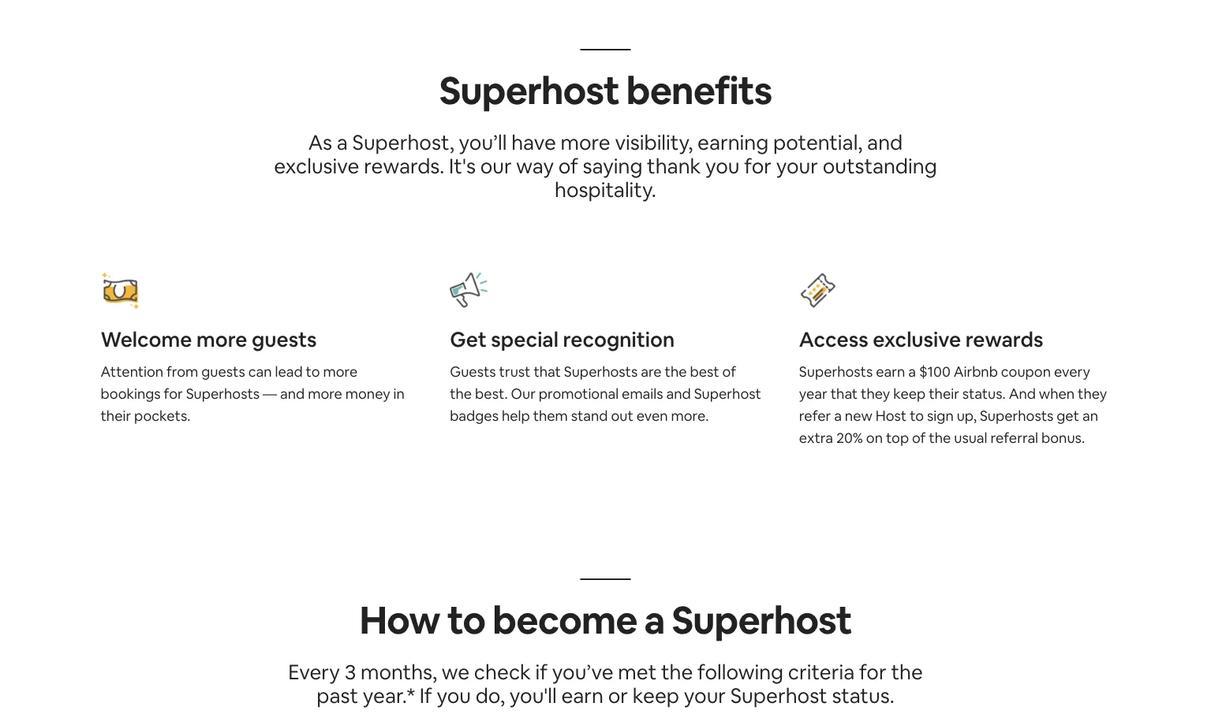 Task type: describe. For each thing, give the bounding box(es) containing it.
are
[[641, 363, 662, 382]]

more inside the as a superhost, you'll have more visibility, earning potential, and exclusive rewards. it's our way of saying thank you for your outstanding hospitality.
[[561, 129, 611, 156]]

superhost benefits
[[439, 66, 772, 115]]

year
[[799, 385, 828, 404]]

promotional
[[539, 385, 619, 404]]

help
[[502, 407, 530, 426]]

earn inside every 3 months, we check if you've met the following criteria for the past year.* if you do, you'll earn or keep your superhost status.
[[561, 683, 604, 710]]

our
[[511, 385, 536, 404]]

following
[[698, 660, 784, 686]]

year.*
[[363, 683, 415, 710]]

superhost,
[[352, 129, 454, 156]]

of inside the superhosts earn a $100 airbnb coupon every year that they keep their status. and when they refer a new host to sign up, superhosts get an extra 20% on top of the usual referral bonus.
[[912, 429, 926, 448]]

superhosts up the "referral"
[[980, 407, 1054, 426]]

extra
[[799, 429, 833, 448]]

saying
[[583, 153, 643, 180]]

$100
[[919, 363, 951, 382]]

lead
[[275, 363, 303, 382]]

on
[[866, 429, 883, 448]]

recognition
[[563, 327, 675, 353]]

do,
[[476, 683, 505, 710]]

or
[[608, 683, 628, 710]]

earn inside the superhosts earn a $100 airbnb coupon every year that they keep their status. and when they refer a new host to sign up, superhosts get an extra 20% on top of the usual referral bonus.
[[876, 363, 905, 382]]

money icon image
[[101, 271, 138, 309]]

you inside every 3 months, we check if you've met the following criteria for the past year.* if you do, you'll earn or keep your superhost status.
[[437, 683, 471, 710]]

badges
[[450, 407, 499, 426]]

special
[[491, 327, 559, 353]]

months,
[[361, 660, 437, 686]]

superhost inside guests trust that superhosts are the best of the best. our promotional emails and superhost badges help them stand out even more.
[[694, 385, 761, 404]]

best
[[690, 363, 719, 382]]

and
[[1009, 385, 1036, 404]]

money
[[346, 385, 390, 404]]

them
[[533, 407, 568, 426]]

rewards
[[966, 327, 1044, 353]]

superhosts inside guests trust that superhosts are the best of the best. our promotional emails and superhost badges help them stand out even more.
[[564, 363, 638, 382]]

coupon
[[1001, 363, 1051, 382]]

usual
[[954, 429, 988, 448]]

guests for more
[[252, 327, 317, 353]]

referral
[[991, 429, 1039, 448]]

outstanding
[[823, 153, 937, 180]]

guests for from
[[201, 363, 245, 382]]

an
[[1083, 407, 1098, 426]]

bookings
[[101, 385, 161, 404]]

how to become a superhost
[[359, 596, 852, 646]]

and inside the as a superhost, you'll have more visibility, earning potential, and exclusive rewards. it's our way of saying thank you for your outstanding hospitality.
[[867, 129, 903, 156]]

attention
[[101, 363, 163, 382]]

get
[[1057, 407, 1080, 426]]

get special recognition
[[450, 327, 675, 353]]

even
[[637, 407, 668, 426]]

for inside every 3 months, we check if you've met the following criteria for the past year.* if you do, you'll earn or keep your superhost status.
[[859, 660, 887, 686]]

stand
[[571, 407, 608, 426]]

more left money
[[308, 385, 342, 404]]

2 they from the left
[[1078, 385, 1107, 404]]

to inside the superhosts earn a $100 airbnb coupon every year that they keep their status. and when they refer a new host to sign up, superhosts get an extra 20% on top of the usual referral bonus.
[[910, 407, 924, 426]]

refer
[[799, 407, 831, 426]]

3
[[345, 660, 356, 686]]

more.
[[671, 407, 709, 426]]

visibility,
[[615, 129, 693, 156]]

criteria
[[788, 660, 855, 686]]

check
[[474, 660, 531, 686]]

keep inside every 3 months, we check if you've met the following criteria for the past year.* if you do, you'll earn or keep your superhost status.
[[633, 683, 680, 710]]

20%
[[836, 429, 863, 448]]

superhosts earn a $100 airbnb coupon every year that they keep their status. and when they refer a new host to sign up, superhosts get an extra 20% on top of the usual referral bonus.
[[799, 363, 1107, 448]]

we
[[442, 660, 470, 686]]

superhosts up year
[[799, 363, 873, 382]]

met
[[618, 660, 657, 686]]

attention from guests can lead to more bookings for superhosts — and more money in their pockets.
[[101, 363, 405, 426]]

get
[[450, 327, 487, 353]]

—
[[263, 385, 277, 404]]

airbnb
[[954, 363, 998, 382]]

it's
[[449, 153, 476, 180]]

if
[[420, 683, 432, 710]]

hospitality.
[[555, 177, 657, 203]]

host
[[876, 407, 907, 426]]

you'll
[[510, 683, 557, 710]]

in
[[393, 385, 405, 404]]

exclusive inside the as a superhost, you'll have more visibility, earning potential, and exclusive rewards. it's our way of saying thank you for your outstanding hospitality.
[[274, 153, 359, 180]]

our
[[480, 153, 512, 180]]

ticket icon image
[[799, 271, 837, 309]]

up,
[[957, 407, 977, 426]]

the inside the superhosts earn a $100 airbnb coupon every year that they keep their status. and when they refer a new host to sign up, superhosts get an extra 20% on top of the usual referral bonus.
[[929, 429, 951, 448]]

and inside guests trust that superhosts are the best of the best. our promotional emails and superhost badges help them stand out even more.
[[666, 385, 691, 404]]

that inside the superhosts earn a $100 airbnb coupon every year that they keep their status. and when they refer a new host to sign up, superhosts get an extra 20% on top of the usual referral bonus.
[[831, 385, 858, 404]]

superhost inside every 3 months, we check if you've met the following criteria for the past year.* if you do, you'll earn or keep your superhost status.
[[731, 683, 828, 710]]

sign
[[927, 407, 954, 426]]

2 vertical spatial to
[[447, 596, 486, 646]]



Task type: locate. For each thing, give the bounding box(es) containing it.
of right the best
[[723, 363, 736, 382]]

and
[[867, 129, 903, 156], [280, 385, 305, 404], [666, 385, 691, 404]]

1 vertical spatial exclusive
[[873, 327, 961, 353]]

thank
[[647, 153, 701, 180]]

welcome more guests
[[101, 327, 317, 353]]

way
[[516, 153, 554, 180]]

a left new at the bottom
[[834, 407, 842, 426]]

superhosts inside attention from guests can lead to more bookings for superhosts — and more money in their pockets.
[[186, 385, 260, 404]]

of inside guests trust that superhosts are the best of the best. our promotional emails and superhost badges help them stand out even more.
[[723, 363, 736, 382]]

1 they from the left
[[861, 385, 890, 404]]

become
[[493, 596, 637, 646]]

the
[[665, 363, 687, 382], [450, 385, 472, 404], [929, 429, 951, 448], [661, 660, 693, 686], [891, 660, 923, 686]]

for
[[744, 153, 772, 180], [164, 385, 183, 404], [859, 660, 887, 686]]

of inside the as a superhost, you'll have more visibility, earning potential, and exclusive rewards. it's our way of saying thank you for your outstanding hospitality.
[[558, 153, 578, 180]]

1 horizontal spatial and
[[666, 385, 691, 404]]

a
[[337, 129, 348, 156], [909, 363, 916, 382], [834, 407, 842, 426], [644, 596, 665, 646]]

every
[[1054, 363, 1090, 382]]

0 horizontal spatial of
[[558, 153, 578, 180]]

that right trust
[[534, 363, 561, 382]]

access exclusive rewards
[[799, 327, 1044, 353]]

earn
[[876, 363, 905, 382], [561, 683, 604, 710]]

2 vertical spatial of
[[912, 429, 926, 448]]

1 vertical spatial status.
[[832, 683, 895, 710]]

0 horizontal spatial status.
[[832, 683, 895, 710]]

your
[[776, 153, 818, 180], [684, 683, 726, 710]]

past
[[317, 683, 358, 710]]

0 horizontal spatial and
[[280, 385, 305, 404]]

megaphone icon image
[[450, 271, 488, 309]]

to up we
[[447, 596, 486, 646]]

can
[[248, 363, 272, 382]]

benefits
[[626, 66, 772, 115]]

to left sign
[[910, 407, 924, 426]]

1 vertical spatial earn
[[561, 683, 604, 710]]

more
[[561, 129, 611, 156], [196, 327, 247, 353], [323, 363, 358, 382], [308, 385, 342, 404]]

0 horizontal spatial their
[[101, 407, 131, 426]]

0 vertical spatial status.
[[963, 385, 1006, 404]]

emails
[[622, 385, 663, 404]]

for down from
[[164, 385, 183, 404]]

your inside the as a superhost, you'll have more visibility, earning potential, and exclusive rewards. it's our way of saying thank you for your outstanding hospitality.
[[776, 153, 818, 180]]

for left potential,
[[744, 153, 772, 180]]

you inside the as a superhost, you'll have more visibility, earning potential, and exclusive rewards. it's our way of saying thank you for your outstanding hospitality.
[[705, 153, 740, 180]]

0 vertical spatial exclusive
[[274, 153, 359, 180]]

0 horizontal spatial earn
[[561, 683, 604, 710]]

guests inside attention from guests can lead to more bookings for superhosts — and more money in their pockets.
[[201, 363, 245, 382]]

you right thank
[[705, 153, 740, 180]]

keep inside the superhosts earn a $100 airbnb coupon every year that they keep their status. and when they refer a new host to sign up, superhosts get an extra 20% on top of the usual referral bonus.
[[893, 385, 926, 404]]

0 horizontal spatial they
[[861, 385, 890, 404]]

out
[[611, 407, 633, 426]]

of right top
[[912, 429, 926, 448]]

to right lead
[[306, 363, 320, 382]]

0 vertical spatial for
[[744, 153, 772, 180]]

for inside the as a superhost, you'll have more visibility, earning potential, and exclusive rewards. it's our way of saying thank you for your outstanding hospitality.
[[744, 153, 772, 180]]

pockets.
[[134, 407, 191, 426]]

more up from
[[196, 327, 247, 353]]

bonus.
[[1042, 429, 1085, 448]]

superhosts up promotional
[[564, 363, 638, 382]]

guests down welcome more guests
[[201, 363, 245, 382]]

1 vertical spatial keep
[[633, 683, 680, 710]]

you right if
[[437, 683, 471, 710]]

1 vertical spatial you
[[437, 683, 471, 710]]

0 horizontal spatial exclusive
[[274, 153, 359, 180]]

a inside the as a superhost, you'll have more visibility, earning potential, and exclusive rewards. it's our way of saying thank you for your outstanding hospitality.
[[337, 129, 348, 156]]

as
[[308, 129, 332, 156]]

earn up host at the bottom
[[876, 363, 905, 382]]

new
[[845, 407, 873, 426]]

keep
[[893, 385, 926, 404], [633, 683, 680, 710]]

and down lead
[[280, 385, 305, 404]]

1 horizontal spatial keep
[[893, 385, 926, 404]]

to
[[306, 363, 320, 382], [910, 407, 924, 426], [447, 596, 486, 646]]

and inside attention from guests can lead to more bookings for superhosts — and more money in their pockets.
[[280, 385, 305, 404]]

and up more.
[[666, 385, 691, 404]]

that
[[534, 363, 561, 382], [831, 385, 858, 404]]

1 vertical spatial your
[[684, 683, 726, 710]]

guests trust that superhosts are the best of the best. our promotional emails and superhost badges help them stand out even more.
[[450, 363, 761, 426]]

0 vertical spatial guests
[[252, 327, 317, 353]]

0 vertical spatial your
[[776, 153, 818, 180]]

their up sign
[[929, 385, 960, 404]]

0 vertical spatial to
[[306, 363, 320, 382]]

have
[[511, 129, 556, 156]]

0 vertical spatial you
[[705, 153, 740, 180]]

of right way
[[558, 153, 578, 180]]

earn left or
[[561, 683, 604, 710]]

keep right or
[[633, 683, 680, 710]]

0 horizontal spatial keep
[[633, 683, 680, 710]]

0 horizontal spatial that
[[534, 363, 561, 382]]

1 vertical spatial to
[[910, 407, 924, 426]]

0 vertical spatial that
[[534, 363, 561, 382]]

1 horizontal spatial you
[[705, 153, 740, 180]]

they
[[861, 385, 890, 404], [1078, 385, 1107, 404]]

best.
[[475, 385, 508, 404]]

as a superhost, you'll have more visibility, earning potential, and exclusive rewards. it's our way of saying thank you for your outstanding hospitality.
[[274, 129, 937, 203]]

0 vertical spatial keep
[[893, 385, 926, 404]]

1 horizontal spatial that
[[831, 385, 858, 404]]

their inside attention from guests can lead to more bookings for superhosts — and more money in their pockets.
[[101, 407, 131, 426]]

of
[[558, 153, 578, 180], [723, 363, 736, 382], [912, 429, 926, 448]]

and right potential,
[[867, 129, 903, 156]]

a left $100
[[909, 363, 916, 382]]

0 horizontal spatial to
[[306, 363, 320, 382]]

1 vertical spatial guests
[[201, 363, 245, 382]]

1 horizontal spatial your
[[776, 153, 818, 180]]

guests
[[252, 327, 317, 353], [201, 363, 245, 382]]

more up money
[[323, 363, 358, 382]]

1 horizontal spatial guests
[[252, 327, 317, 353]]

1 horizontal spatial to
[[447, 596, 486, 646]]

you've
[[552, 660, 614, 686]]

superhosts down the can
[[186, 385, 260, 404]]

for right criteria
[[859, 660, 887, 686]]

they up an
[[1078, 385, 1107, 404]]

1 horizontal spatial earn
[[876, 363, 905, 382]]

that inside guests trust that superhosts are the best of the best. our promotional emails and superhost badges help them stand out even more.
[[534, 363, 561, 382]]

status.
[[963, 385, 1006, 404], [832, 683, 895, 710]]

superhost
[[439, 66, 619, 115], [694, 385, 761, 404], [672, 596, 852, 646], [731, 683, 828, 710]]

that up new at the bottom
[[831, 385, 858, 404]]

your inside every 3 months, we check if you've met the following criteria for the past year.* if you do, you'll earn or keep your superhost status.
[[684, 683, 726, 710]]

0 vertical spatial of
[[558, 153, 578, 180]]

2 horizontal spatial and
[[867, 129, 903, 156]]

top
[[886, 429, 909, 448]]

potential,
[[773, 129, 863, 156]]

1 horizontal spatial of
[[723, 363, 736, 382]]

they up host at the bottom
[[861, 385, 890, 404]]

2 vertical spatial for
[[859, 660, 887, 686]]

1 vertical spatial for
[[164, 385, 183, 404]]

when
[[1039, 385, 1075, 404]]

0 horizontal spatial for
[[164, 385, 183, 404]]

0 vertical spatial earn
[[876, 363, 905, 382]]

1 vertical spatial their
[[101, 407, 131, 426]]

1 horizontal spatial status.
[[963, 385, 1006, 404]]

0 horizontal spatial guests
[[201, 363, 245, 382]]

how
[[359, 596, 440, 646]]

you'll
[[459, 129, 507, 156]]

your right met
[[684, 683, 726, 710]]

a up met
[[644, 596, 665, 646]]

rewards.
[[364, 153, 445, 180]]

keep up host at the bottom
[[893, 385, 926, 404]]

their down bookings
[[101, 407, 131, 426]]

their inside the superhosts earn a $100 airbnb coupon every year that they keep their status. and when they refer a new host to sign up, superhosts get an extra 20% on top of the usual referral bonus.
[[929, 385, 960, 404]]

2 horizontal spatial of
[[912, 429, 926, 448]]

access
[[799, 327, 869, 353]]

2 horizontal spatial to
[[910, 407, 924, 426]]

your right earning
[[776, 153, 818, 180]]

0 vertical spatial their
[[929, 385, 960, 404]]

2 horizontal spatial for
[[859, 660, 887, 686]]

superhosts
[[564, 363, 638, 382], [799, 363, 873, 382], [186, 385, 260, 404], [980, 407, 1054, 426]]

a right as
[[337, 129, 348, 156]]

trust
[[499, 363, 531, 382]]

for inside attention from guests can lead to more bookings for superhosts — and more money in their pockets.
[[164, 385, 183, 404]]

status. inside the superhosts earn a $100 airbnb coupon every year that they keep their status. and when they refer a new host to sign up, superhosts get an extra 20% on top of the usual referral bonus.
[[963, 385, 1006, 404]]

from
[[167, 363, 198, 382]]

1 horizontal spatial their
[[929, 385, 960, 404]]

1 horizontal spatial exclusive
[[873, 327, 961, 353]]

1 horizontal spatial for
[[744, 153, 772, 180]]

their
[[929, 385, 960, 404], [101, 407, 131, 426]]

every 3 months, we check if you've met the following criteria for the past year.* if you do, you'll earn or keep your superhost status.
[[288, 660, 923, 710]]

status. inside every 3 months, we check if you've met the following criteria for the past year.* if you do, you'll earn or keep your superhost status.
[[832, 683, 895, 710]]

more up hospitality.
[[561, 129, 611, 156]]

guests
[[450, 363, 496, 382]]

earning
[[698, 129, 769, 156]]

1 horizontal spatial they
[[1078, 385, 1107, 404]]

you
[[705, 153, 740, 180], [437, 683, 471, 710]]

0 horizontal spatial you
[[437, 683, 471, 710]]

1 vertical spatial of
[[723, 363, 736, 382]]

welcome
[[101, 327, 192, 353]]

if
[[535, 660, 548, 686]]

to inside attention from guests can lead to more bookings for superhosts — and more money in their pockets.
[[306, 363, 320, 382]]

0 horizontal spatial your
[[684, 683, 726, 710]]

1 vertical spatial that
[[831, 385, 858, 404]]

every
[[288, 660, 340, 686]]

guests up lead
[[252, 327, 317, 353]]



Task type: vqa. For each thing, say whether or not it's contained in the screenshot.
Stand
yes



